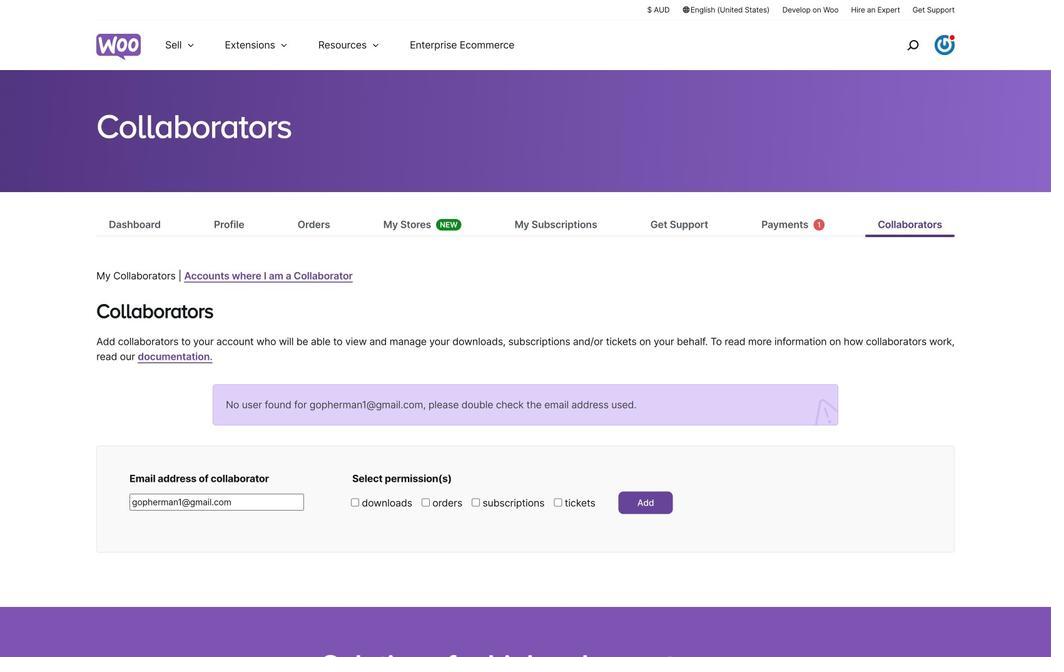 Task type: vqa. For each thing, say whether or not it's contained in the screenshot.
Service navigation menu element
yes



Task type: locate. For each thing, give the bounding box(es) containing it.
None checkbox
[[351, 499, 359, 507], [554, 499, 562, 507], [351, 499, 359, 507], [554, 499, 562, 507]]

None checkbox
[[422, 499, 430, 507], [472, 499, 480, 507], [422, 499, 430, 507], [472, 499, 480, 507]]

open account menu image
[[935, 35, 955, 55]]



Task type: describe. For each thing, give the bounding box(es) containing it.
search image
[[903, 35, 923, 55]]

service navigation menu element
[[881, 25, 955, 65]]



